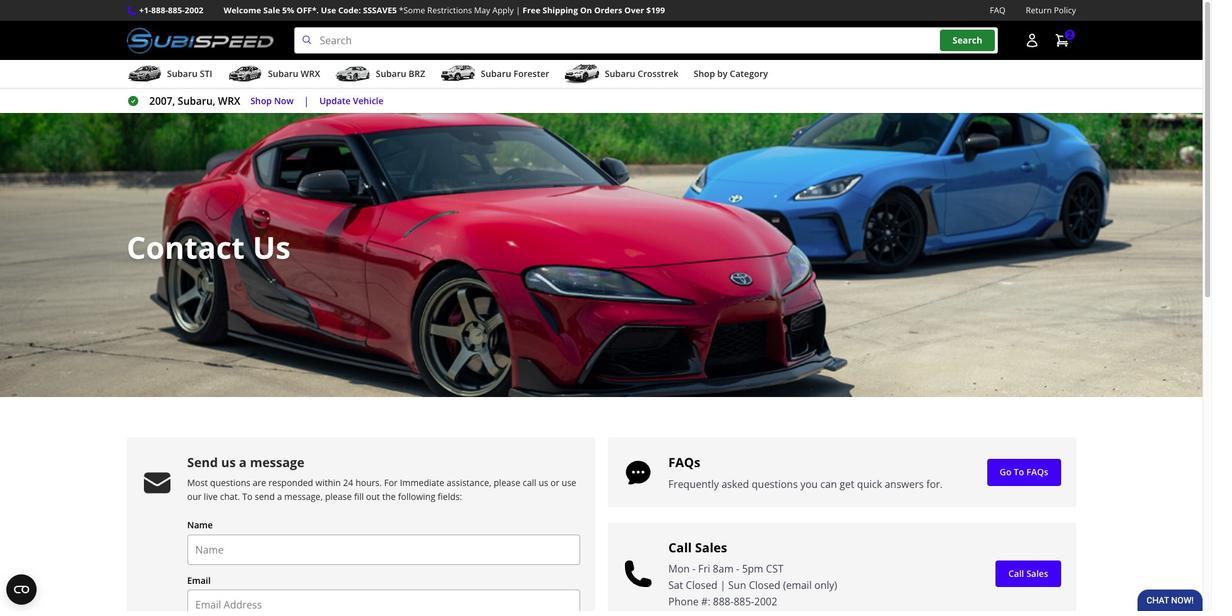 Task type: describe. For each thing, give the bounding box(es) containing it.
are
[[253, 476, 266, 488]]

shop for shop now
[[250, 95, 272, 107]]

or
[[551, 476, 559, 488]]

welcome
[[224, 4, 261, 16]]

questions inside send us a message most questions are responded within 24 hours. for immediate assistance, please call us or use our live chat. to send a message, please fill out the following fields:
[[210, 476, 250, 488]]

1 vertical spatial please
[[325, 491, 352, 503]]

welcome sale 5% off*. use code: sssave5
[[224, 4, 397, 16]]

orders
[[594, 4, 622, 16]]

fill
[[354, 491, 364, 503]]

subaru brz
[[376, 68, 425, 80]]

subaru wrx
[[268, 68, 320, 80]]

sales for call sales mon - fri 8am - 5pm cst sat closed | sun closed (email only) phone #: 888-885-2002
[[695, 539, 727, 556]]

2 closed from the left
[[749, 578, 781, 592]]

1 vertical spatial |
[[304, 94, 309, 108]]

shipping
[[543, 4, 578, 16]]

+1-
[[139, 4, 151, 16]]

within
[[316, 476, 341, 488]]

1 closed from the left
[[686, 578, 718, 592]]

call
[[523, 476, 536, 488]]

subaru sti button
[[127, 63, 212, 88]]

24
[[343, 476, 353, 488]]

free
[[523, 4, 541, 16]]

update
[[319, 95, 351, 107]]

subaru forester
[[481, 68, 549, 80]]

now
[[274, 95, 294, 107]]

send
[[187, 454, 218, 471]]

by
[[717, 68, 728, 80]]

call for call sales mon - fri 8am - 5pm cst sat closed | sun closed (email only) phone #: 888-885-2002
[[668, 539, 692, 556]]

0 vertical spatial to
[[1014, 466, 1024, 478]]

name
[[187, 519, 213, 531]]

can
[[820, 477, 837, 491]]

search
[[953, 34, 983, 46]]

frequently
[[668, 477, 719, 491]]

*some restrictions may apply | free shipping on orders over $199
[[399, 4, 665, 16]]

for.
[[927, 477, 943, 491]]

1 vertical spatial us
[[539, 476, 548, 488]]

vehicle
[[353, 95, 384, 107]]

shop by category button
[[694, 63, 768, 88]]

2007, subaru, wrx
[[149, 94, 240, 108]]

sat
[[668, 578, 683, 592]]

faq link
[[990, 4, 1006, 17]]

contact
[[127, 227, 245, 268]]

885- inside call sales mon - fri 8am - 5pm cst sat closed | sun closed (email only) phone #: 888-885-2002
[[734, 595, 754, 609]]

search input field
[[294, 27, 998, 54]]

call sales
[[1009, 567, 1048, 579]]

0 horizontal spatial a
[[239, 454, 247, 471]]

subaru for subaru wrx
[[268, 68, 298, 80]]

off*.
[[296, 4, 319, 16]]

over
[[624, 4, 644, 16]]

shop by category
[[694, 68, 768, 80]]

return
[[1026, 4, 1052, 16]]

return policy link
[[1026, 4, 1076, 17]]

Email text field
[[187, 590, 580, 611]]

Name text field
[[187, 535, 580, 565]]

sales for call sales
[[1027, 567, 1048, 579]]

$199
[[646, 4, 665, 16]]

2 - from the left
[[736, 562, 739, 576]]

1 vertical spatial a
[[277, 491, 282, 503]]

*some
[[399, 4, 425, 16]]

subaru sti
[[167, 68, 212, 80]]

(email
[[783, 578, 812, 592]]

for
[[384, 476, 398, 488]]

go to faqs link
[[987, 459, 1061, 486]]

live
[[204, 491, 218, 503]]

2
[[1067, 29, 1072, 41]]

use
[[321, 4, 336, 16]]

on
[[580, 4, 592, 16]]

shop now
[[250, 95, 294, 107]]

questions inside faqs frequently asked questions you can get quick answers for.
[[752, 477, 798, 491]]

phone
[[668, 595, 699, 609]]

us
[[253, 227, 291, 268]]

you
[[801, 477, 818, 491]]

send
[[255, 491, 275, 503]]

1 horizontal spatial please
[[494, 476, 520, 488]]

shop for shop by category
[[694, 68, 715, 80]]

subaru wrx button
[[228, 63, 320, 88]]

subaru,
[[178, 94, 215, 108]]

1 - from the left
[[692, 562, 696, 576]]

a subaru brz thumbnail image image
[[335, 64, 371, 83]]

sun
[[728, 578, 746, 592]]

get
[[840, 477, 855, 491]]

1 horizontal spatial faqs
[[1027, 466, 1048, 478]]

cst
[[766, 562, 784, 576]]

subaru for subaru sti
[[167, 68, 198, 80]]

fri
[[698, 562, 710, 576]]

crosstrek
[[638, 68, 679, 80]]

a subaru crosstrek thumbnail image image
[[564, 64, 600, 83]]

mon
[[668, 562, 690, 576]]

following
[[398, 491, 435, 503]]

policy
[[1054, 4, 1076, 16]]

+1-888-885-2002
[[139, 4, 203, 16]]

only)
[[814, 578, 837, 592]]



Task type: locate. For each thing, give the bounding box(es) containing it.
quick
[[857, 477, 882, 491]]

call for call sales
[[1009, 567, 1024, 579]]

0 vertical spatial 888-
[[151, 4, 168, 16]]

sti
[[200, 68, 212, 80]]

a subaru forester thumbnail image image
[[440, 64, 476, 83]]

1 horizontal spatial to
[[1014, 466, 1024, 478]]

to left send
[[242, 491, 253, 503]]

contact us
[[127, 227, 291, 268]]

subaru inside 'dropdown button'
[[268, 68, 298, 80]]

call sales link
[[996, 560, 1061, 587]]

2 horizontal spatial |
[[720, 578, 726, 592]]

category
[[730, 68, 768, 80]]

use
[[562, 476, 576, 488]]

shop left now
[[250, 95, 272, 107]]

wrx
[[301, 68, 320, 80], [218, 94, 240, 108]]

subaru for subaru crosstrek
[[605, 68, 635, 80]]

0 vertical spatial 885-
[[168, 4, 185, 16]]

subaru for subaru forester
[[481, 68, 511, 80]]

go to faqs
[[1000, 466, 1048, 478]]

5 subaru from the left
[[605, 68, 635, 80]]

wrx down a subaru wrx thumbnail image
[[218, 94, 240, 108]]

call inside call sales mon - fri 8am - 5pm cst sat closed | sun closed (email only) phone #: 888-885-2002
[[668, 539, 692, 556]]

sales inside call sales mon - fri 8am - 5pm cst sat closed | sun closed (email only) phone #: 888-885-2002
[[695, 539, 727, 556]]

1 vertical spatial wrx
[[218, 94, 240, 108]]

1 horizontal spatial us
[[539, 476, 548, 488]]

us right send
[[221, 454, 236, 471]]

subaru left forester
[[481, 68, 511, 80]]

update vehicle
[[319, 95, 384, 107]]

answers
[[885, 477, 924, 491]]

update vehicle button
[[319, 94, 384, 108]]

1 vertical spatial to
[[242, 491, 253, 503]]

a subaru sti thumbnail image image
[[127, 64, 162, 83]]

closed down cst
[[749, 578, 781, 592]]

1 horizontal spatial a
[[277, 491, 282, 503]]

1 horizontal spatial questions
[[752, 477, 798, 491]]

closed down fri
[[686, 578, 718, 592]]

code:
[[338, 4, 361, 16]]

button image
[[1024, 33, 1040, 48]]

2 vertical spatial |
[[720, 578, 726, 592]]

open widget image
[[6, 575, 37, 605]]

0 horizontal spatial 888-
[[151, 4, 168, 16]]

subaru left the brz
[[376, 68, 406, 80]]

1 vertical spatial shop
[[250, 95, 272, 107]]

1 horizontal spatial sales
[[1027, 567, 1048, 579]]

most
[[187, 476, 208, 488]]

subaru up now
[[268, 68, 298, 80]]

5pm
[[742, 562, 763, 576]]

1 horizontal spatial -
[[736, 562, 739, 576]]

faqs inside faqs frequently asked questions you can get quick answers for.
[[668, 454, 700, 471]]

0 vertical spatial us
[[221, 454, 236, 471]]

email
[[187, 574, 211, 586]]

0 horizontal spatial to
[[242, 491, 253, 503]]

subaru
[[167, 68, 198, 80], [268, 68, 298, 80], [376, 68, 406, 80], [481, 68, 511, 80], [605, 68, 635, 80]]

+1-888-885-2002 link
[[139, 4, 203, 17]]

questions
[[210, 476, 250, 488], [752, 477, 798, 491]]

immediate
[[400, 476, 444, 488]]

faqs up frequently
[[668, 454, 700, 471]]

a right send
[[277, 491, 282, 503]]

| right now
[[304, 94, 309, 108]]

faqs right go
[[1027, 466, 1048, 478]]

0 vertical spatial 2002
[[185, 4, 203, 16]]

subaru crosstrek button
[[564, 63, 679, 88]]

to inside send us a message most questions are responded within 24 hours. for immediate assistance, please call us or use our live chat. to send a message, please fill out the following fields:
[[242, 491, 253, 503]]

0 vertical spatial please
[[494, 476, 520, 488]]

wrx inside subaru wrx 'dropdown button'
[[301, 68, 320, 80]]

1 horizontal spatial closed
[[749, 578, 781, 592]]

subaru left 'sti'
[[167, 68, 198, 80]]

1 vertical spatial 2002
[[754, 595, 777, 609]]

wrx up update
[[301, 68, 320, 80]]

sssave5
[[363, 4, 397, 16]]

- left fri
[[692, 562, 696, 576]]

shop
[[694, 68, 715, 80], [250, 95, 272, 107]]

0 vertical spatial wrx
[[301, 68, 320, 80]]

1 horizontal spatial |
[[516, 4, 520, 16]]

| left sun
[[720, 578, 726, 592]]

2002 inside call sales mon - fri 8am - 5pm cst sat closed | sun closed (email only) phone #: 888-885-2002
[[754, 595, 777, 609]]

0 horizontal spatial -
[[692, 562, 696, 576]]

faq
[[990, 4, 1006, 16]]

0 horizontal spatial |
[[304, 94, 309, 108]]

1 horizontal spatial wrx
[[301, 68, 320, 80]]

|
[[516, 4, 520, 16], [304, 94, 309, 108], [720, 578, 726, 592]]

us left or in the bottom of the page
[[539, 476, 548, 488]]

2002 up subispeed logo
[[185, 4, 203, 16]]

| left free
[[516, 4, 520, 16]]

to right go
[[1014, 466, 1024, 478]]

sale
[[263, 4, 280, 16]]

subaru for subaru brz
[[376, 68, 406, 80]]

888- right #:
[[713, 595, 734, 609]]

2 subaru from the left
[[268, 68, 298, 80]]

shop left by
[[694, 68, 715, 80]]

our
[[187, 491, 202, 503]]

#:
[[701, 595, 711, 609]]

go
[[1000, 466, 1012, 478]]

0 vertical spatial a
[[239, 454, 247, 471]]

888- inside call sales mon - fri 8am - 5pm cst sat closed | sun closed (email only) phone #: 888-885-2002
[[713, 595, 734, 609]]

restrictions
[[427, 4, 472, 16]]

message,
[[284, 491, 323, 503]]

asked
[[722, 477, 749, 491]]

3 subaru from the left
[[376, 68, 406, 80]]

0 vertical spatial |
[[516, 4, 520, 16]]

apply
[[492, 4, 514, 16]]

subaru left the crosstrek
[[605, 68, 635, 80]]

please
[[494, 476, 520, 488], [325, 491, 352, 503]]

0 horizontal spatial sales
[[695, 539, 727, 556]]

brz
[[409, 68, 425, 80]]

return policy
[[1026, 4, 1076, 16]]

a subaru wrx thumbnail image image
[[228, 64, 263, 83]]

search button
[[940, 30, 995, 51]]

0 horizontal spatial call
[[668, 539, 692, 556]]

0 vertical spatial call
[[668, 539, 692, 556]]

closed
[[686, 578, 718, 592], [749, 578, 781, 592]]

0 horizontal spatial closed
[[686, 578, 718, 592]]

0 vertical spatial shop
[[694, 68, 715, 80]]

send us a message most questions are responded within 24 hours. for immediate assistance, please call us or use our live chat. to send a message, please fill out the following fields:
[[187, 454, 576, 503]]

2002
[[185, 4, 203, 16], [754, 595, 777, 609]]

faqs frequently asked questions you can get quick answers for.
[[668, 454, 943, 491]]

0 horizontal spatial us
[[221, 454, 236, 471]]

questions up chat.
[[210, 476, 250, 488]]

shop inside dropdown button
[[694, 68, 715, 80]]

-
[[692, 562, 696, 576], [736, 562, 739, 576]]

shop now link
[[250, 94, 294, 108]]

885- inside +1-888-885-2002 link
[[168, 4, 185, 16]]

1 horizontal spatial call
[[1009, 567, 1024, 579]]

1 horizontal spatial shop
[[694, 68, 715, 80]]

subispeed logo image
[[127, 27, 274, 54]]

please down 24
[[325, 491, 352, 503]]

0 horizontal spatial 885-
[[168, 4, 185, 16]]

may
[[474, 4, 490, 16]]

| inside call sales mon - fri 8am - 5pm cst sat closed | sun closed (email only) phone #: 888-885-2002
[[720, 578, 726, 592]]

message
[[250, 454, 305, 471]]

1 horizontal spatial 888-
[[713, 595, 734, 609]]

out
[[366, 491, 380, 503]]

the
[[382, 491, 396, 503]]

0 vertical spatial sales
[[695, 539, 727, 556]]

call
[[668, 539, 692, 556], [1009, 567, 1024, 579]]

1 vertical spatial call
[[1009, 567, 1024, 579]]

4 subaru from the left
[[481, 68, 511, 80]]

1 horizontal spatial 885-
[[734, 595, 754, 609]]

885- down sun
[[734, 595, 754, 609]]

chat.
[[220, 491, 240, 503]]

0 horizontal spatial questions
[[210, 476, 250, 488]]

subaru forester button
[[440, 63, 549, 88]]

888- up subispeed logo
[[151, 4, 168, 16]]

sales inside call sales link
[[1027, 567, 1048, 579]]

1 vertical spatial 885-
[[734, 595, 754, 609]]

us
[[221, 454, 236, 471], [539, 476, 548, 488]]

0 horizontal spatial please
[[325, 491, 352, 503]]

1 horizontal spatial 2002
[[754, 595, 777, 609]]

responded
[[269, 476, 313, 488]]

0 horizontal spatial shop
[[250, 95, 272, 107]]

1 subaru from the left
[[167, 68, 198, 80]]

questions left you
[[752, 477, 798, 491]]

0 horizontal spatial 2002
[[185, 4, 203, 16]]

- right 8am
[[736, 562, 739, 576]]

hours.
[[356, 476, 382, 488]]

5%
[[282, 4, 294, 16]]

fields:
[[438, 491, 462, 503]]

assistance,
[[447, 476, 491, 488]]

faqs
[[668, 454, 700, 471], [1027, 466, 1048, 478]]

0 horizontal spatial wrx
[[218, 94, 240, 108]]

0 horizontal spatial faqs
[[668, 454, 700, 471]]

8am
[[713, 562, 734, 576]]

a left message
[[239, 454, 247, 471]]

forester
[[514, 68, 549, 80]]

please left call
[[494, 476, 520, 488]]

2002 down cst
[[754, 595, 777, 609]]

885- right the +1-
[[168, 4, 185, 16]]

call sales mon - fri 8am - 5pm cst sat closed | sun closed (email only) phone #: 888-885-2002
[[668, 539, 837, 609]]

a
[[239, 454, 247, 471], [277, 491, 282, 503]]

1 vertical spatial sales
[[1027, 567, 1048, 579]]

1 vertical spatial 888-
[[713, 595, 734, 609]]

885-
[[168, 4, 185, 16], [734, 595, 754, 609]]



Task type: vqa. For each thing, say whether or not it's contained in the screenshot.
name TEXT FIELD
yes



